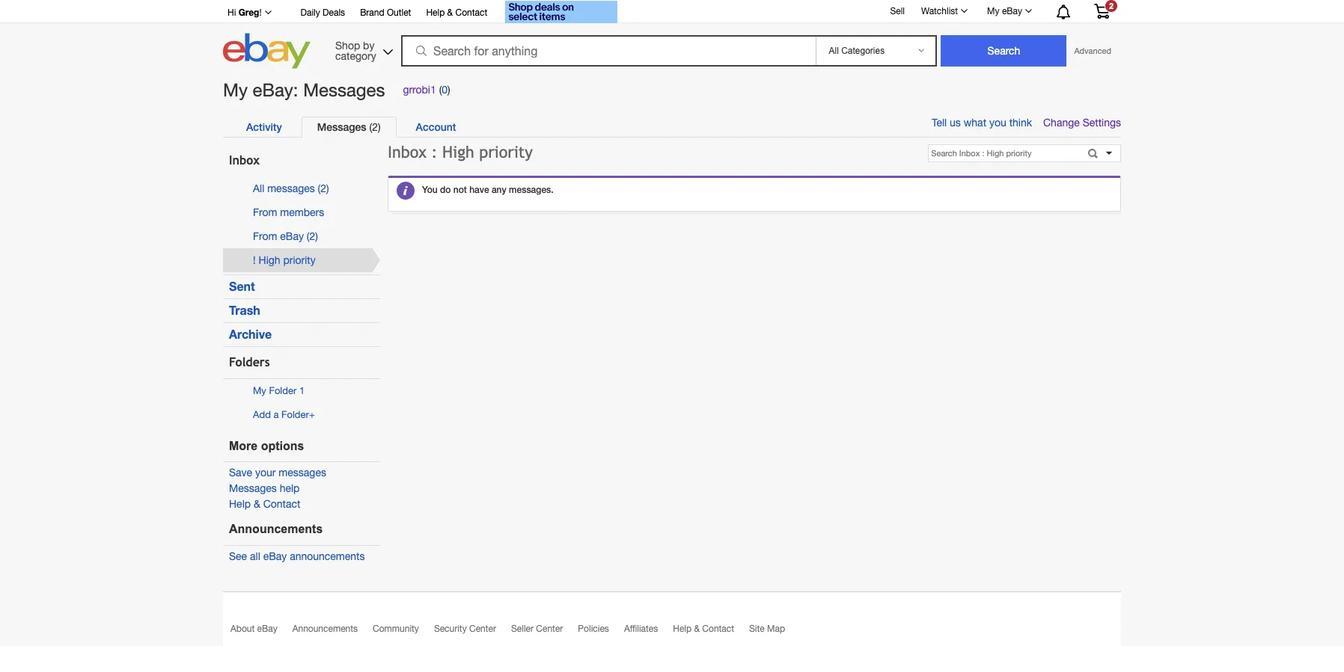 Task type: vqa. For each thing, say whether or not it's contained in the screenshot.
help & contact link
yes



Task type: describe. For each thing, give the bounding box(es) containing it.
account
[[416, 120, 456, 133]]

inbox for inbox : high priority
[[388, 143, 427, 162]]

from for from ebay (2)
[[253, 230, 277, 242]]

inbox : high priority
[[388, 143, 533, 162]]

archive
[[229, 327, 272, 342]]

all
[[253, 183, 264, 195]]

! high priority
[[253, 254, 316, 266]]

account link
[[400, 117, 472, 137]]

members
[[280, 207, 324, 219]]

1 vertical spatial folder
[[281, 409, 309, 421]]

2 link
[[1085, 0, 1119, 22]]

center for security center
[[469, 624, 496, 634]]

messages.
[[509, 184, 554, 195]]

add a folder +
[[253, 409, 315, 421]]

brand outlet
[[360, 7, 411, 18]]

more options
[[229, 440, 304, 453]]

a
[[273, 409, 279, 421]]

0 vertical spatial announcements
[[229, 523, 323, 536]]

my for my ebay
[[987, 6, 999, 16]]

help
[[280, 483, 300, 495]]

trash
[[229, 303, 260, 318]]

tab list containing activity
[[230, 117, 1105, 138]]

not
[[453, 184, 467, 195]]

hi greg !
[[227, 7, 262, 18]]

0 link
[[442, 84, 448, 96]]

none submit inside shop by category 'banner'
[[941, 35, 1067, 67]]

grrobi1
[[403, 84, 436, 96]]

seller
[[511, 624, 534, 634]]

+
[[309, 409, 315, 421]]

contact inside save your messages messages help help & contact
[[263, 499, 300, 511]]

announcements link
[[292, 624, 373, 641]]

from ebay (2)
[[253, 230, 318, 242]]

submit search request image
[[1087, 149, 1103, 161]]

help & contact link for brand outlet
[[426, 5, 487, 22]]

from for from members
[[253, 207, 277, 219]]

all messages (2)
[[253, 183, 329, 195]]

see
[[229, 550, 247, 562]]

by
[[363, 39, 374, 51]]

sent
[[229, 279, 255, 294]]

ebay for from ebay (2)
[[280, 230, 304, 242]]

you
[[422, 184, 438, 195]]

1 horizontal spatial priority
[[479, 143, 533, 162]]

sell link
[[883, 6, 911, 16]]

my for my folder 1
[[253, 386, 266, 397]]

sell
[[890, 6, 905, 16]]

tell
[[932, 117, 947, 129]]

0 horizontal spatial high
[[259, 254, 280, 266]]

us
[[950, 117, 961, 129]]

category
[[335, 50, 376, 62]]

ebay for about ebay
[[257, 624, 277, 634]]

help & contact for bottom the help & contact link
[[673, 624, 734, 634]]

shop
[[335, 39, 360, 51]]

0 horizontal spatial !
[[253, 254, 256, 266]]

think
[[1009, 117, 1032, 129]]

& inside save your messages messages help help & contact
[[254, 499, 260, 511]]

greg
[[238, 7, 259, 18]]

0 vertical spatial messages
[[267, 183, 315, 195]]

activity
[[246, 120, 282, 133]]

2 vertical spatial help & contact link
[[673, 624, 749, 641]]

& for the help & contact link associated with brand outlet
[[447, 7, 453, 18]]

inbox for inbox
[[229, 154, 260, 168]]

grrobi1 ( 0 )
[[403, 84, 450, 96]]

save
[[229, 467, 252, 479]]

advanced
[[1074, 46, 1111, 55]]

save your messages link
[[229, 467, 326, 479]]

affiliates link
[[624, 624, 673, 641]]

announcements
[[290, 550, 365, 562]]

Search Inbox : High priority text field
[[929, 145, 1083, 161]]

all messages (2) link
[[253, 183, 329, 195]]

trash link
[[229, 303, 260, 318]]

search image
[[416, 46, 427, 56]]

ebay:
[[253, 79, 298, 100]]

)
[[448, 84, 450, 96]]

ebay for my ebay
[[1002, 6, 1022, 16]]

security center
[[434, 624, 496, 634]]

you do not have any messages.
[[422, 184, 554, 195]]

contact for the help & contact link associated with brand outlet
[[455, 7, 487, 18]]

! inside hi greg !
[[259, 7, 262, 18]]

more
[[229, 440, 258, 453]]

policies
[[578, 624, 609, 634]]

1 horizontal spatial high
[[442, 143, 474, 162]]

daily deals link
[[301, 5, 345, 22]]

see all ebay announcements
[[229, 550, 365, 562]]

(2) inside messages (2)
[[369, 121, 381, 133]]

(2) for from ebay (2)
[[307, 230, 318, 242]]

all
[[250, 550, 260, 562]]

shop by category button
[[329, 33, 396, 65]]

announcements inside announcements link
[[292, 624, 358, 634]]

daily
[[301, 7, 320, 18]]

change settings link
[[1043, 117, 1121, 129]]

help & contact link for messages help
[[229, 499, 300, 511]]

help for the help & contact link associated with brand outlet
[[426, 7, 445, 18]]

affiliates
[[624, 624, 658, 634]]

hi
[[227, 7, 236, 18]]

save your messages messages help help & contact
[[229, 467, 326, 511]]

from members link
[[253, 207, 324, 219]]

shop by category banner
[[219, 0, 1121, 73]]

watchlist
[[921, 6, 958, 16]]

my ebay link
[[979, 2, 1039, 20]]

tell us what you think link
[[932, 117, 1043, 129]]

do
[[440, 184, 451, 195]]

(
[[439, 84, 442, 96]]



Task type: locate. For each thing, give the bounding box(es) containing it.
1 vertical spatial (2)
[[318, 183, 329, 195]]

help & contact left the site
[[673, 624, 734, 634]]

help
[[426, 7, 445, 18], [229, 499, 251, 511], [673, 624, 692, 634]]

2 horizontal spatial help & contact link
[[673, 624, 749, 641]]

1 vertical spatial !
[[253, 254, 256, 266]]

0 vertical spatial help
[[426, 7, 445, 18]]

messages inside save your messages messages help help & contact
[[229, 483, 277, 495]]

1 horizontal spatial help & contact
[[673, 624, 734, 634]]

(2) left account
[[369, 121, 381, 133]]

from
[[253, 207, 277, 219], [253, 230, 277, 242]]

map
[[767, 624, 785, 634]]

brand outlet link
[[360, 5, 411, 22]]

my inside "account" navigation
[[987, 6, 999, 16]]

(2) for all messages (2)
[[318, 183, 329, 195]]

messages inside save your messages messages help help & contact
[[279, 467, 326, 479]]

2 vertical spatial (2)
[[307, 230, 318, 242]]

! high priority link
[[253, 254, 316, 266]]

0 horizontal spatial priority
[[283, 254, 316, 266]]

0 vertical spatial priority
[[479, 143, 533, 162]]

& down messages help link
[[254, 499, 260, 511]]

0 vertical spatial from
[[253, 207, 277, 219]]

grrobi1 link
[[403, 84, 436, 96]]

security
[[434, 624, 467, 634]]

& right affiliates link
[[694, 624, 700, 634]]

ebay inside "account" navigation
[[1002, 6, 1022, 16]]

0 vertical spatial (2)
[[369, 121, 381, 133]]

high right :
[[442, 143, 474, 162]]

2
[[1109, 1, 1114, 10]]

have
[[469, 184, 489, 195]]

messages
[[267, 183, 315, 195], [279, 467, 326, 479]]

&
[[447, 7, 453, 18], [254, 499, 260, 511], [694, 624, 700, 634]]

2 vertical spatial messages
[[229, 483, 277, 495]]

1 vertical spatial my
[[223, 79, 248, 100]]

folder
[[269, 386, 297, 397], [281, 409, 309, 421]]

2 horizontal spatial &
[[694, 624, 700, 634]]

1 horizontal spatial &
[[447, 7, 453, 18]]

1 vertical spatial &
[[254, 499, 260, 511]]

community
[[373, 624, 419, 634]]

announcements left community
[[292, 624, 358, 634]]

community link
[[373, 624, 434, 641]]

messages down category
[[303, 79, 385, 100]]

messages (2)
[[317, 120, 381, 133]]

daily deals
[[301, 7, 345, 18]]

2 vertical spatial contact
[[702, 624, 734, 634]]

contact left the site
[[702, 624, 734, 634]]

tab list
[[230, 117, 1105, 138]]

shop by category
[[335, 39, 376, 62]]

from up ! high priority
[[253, 230, 277, 242]]

0 vertical spatial my
[[987, 6, 999, 16]]

archive link
[[229, 327, 272, 342]]

help & contact for the help & contact link associated with brand outlet
[[426, 7, 487, 18]]

seller center
[[511, 624, 563, 634]]

help & contact link left map
[[673, 624, 749, 641]]

my left ebay: at the left of the page
[[223, 79, 248, 100]]

1 vertical spatial help & contact link
[[229, 499, 300, 511]]

1 vertical spatial messages
[[279, 467, 326, 479]]

2 horizontal spatial help
[[673, 624, 692, 634]]

2 center from the left
[[536, 624, 563, 634]]

1 center from the left
[[469, 624, 496, 634]]

inbox up all
[[229, 154, 260, 168]]

messages up from members
[[267, 183, 315, 195]]

my ebay: messages
[[223, 79, 385, 100]]

(2) up members
[[318, 183, 329, 195]]

help & contact
[[426, 7, 487, 18], [673, 624, 734, 634]]

messages
[[303, 79, 385, 100], [317, 120, 366, 133], [229, 483, 277, 495]]

& right 'outlet'
[[447, 7, 453, 18]]

tell us what you think
[[932, 117, 1032, 129]]

activity link
[[230, 117, 298, 137]]

0
[[442, 84, 448, 96]]

contact right 'outlet'
[[455, 7, 487, 18]]

what
[[964, 117, 986, 129]]

help for bottom the help & contact link
[[673, 624, 692, 634]]

site map link
[[749, 624, 800, 641]]

help & contact link up search icon
[[426, 5, 487, 22]]

from ebay (2) link
[[253, 230, 318, 242]]

1 horizontal spatial help & contact link
[[426, 5, 487, 22]]

1 vertical spatial contact
[[263, 499, 300, 511]]

0 horizontal spatial center
[[469, 624, 496, 634]]

(2) down members
[[307, 230, 318, 242]]

Search for anything text field
[[403, 37, 813, 65]]

2 vertical spatial &
[[694, 624, 700, 634]]

high down the from ebay (2) link
[[259, 254, 280, 266]]

change
[[1043, 117, 1080, 129]]

inbox left :
[[388, 143, 427, 162]]

see all ebay announcements link
[[229, 550, 365, 562]]

None submit
[[941, 35, 1067, 67]]

change settings
[[1043, 117, 1121, 129]]

messages up help
[[279, 467, 326, 479]]

ebay right about
[[257, 624, 277, 634]]

1 from from the top
[[253, 207, 277, 219]]

0 vertical spatial contact
[[455, 7, 487, 18]]

0 horizontal spatial &
[[254, 499, 260, 511]]

0 horizontal spatial help
[[229, 499, 251, 511]]

2 horizontal spatial my
[[987, 6, 999, 16]]

ebay
[[1002, 6, 1022, 16], [280, 230, 304, 242], [263, 550, 287, 562], [257, 624, 277, 634]]

1 vertical spatial high
[[259, 254, 280, 266]]

about ebay link
[[230, 624, 292, 641]]

0 horizontal spatial help & contact
[[426, 7, 487, 18]]

my right watchlist link
[[987, 6, 999, 16]]

1 horizontal spatial my
[[253, 386, 266, 397]]

account navigation
[[219, 0, 1121, 25]]

help & contact up search icon
[[426, 7, 487, 18]]

center for seller center
[[536, 624, 563, 634]]

you
[[989, 117, 1006, 129]]

help right 'outlet'
[[426, 7, 445, 18]]

site
[[749, 624, 765, 634]]

(2)
[[369, 121, 381, 133], [318, 183, 329, 195], [307, 230, 318, 242]]

watchlist link
[[913, 2, 974, 20]]

deals
[[323, 7, 345, 18]]

!
[[259, 7, 262, 18], [253, 254, 256, 266]]

help inside save your messages messages help help & contact
[[229, 499, 251, 511]]

priority down the from ebay (2) link
[[283, 254, 316, 266]]

& for bottom the help & contact link
[[694, 624, 700, 634]]

contact down help
[[263, 499, 300, 511]]

0 vertical spatial high
[[442, 143, 474, 162]]

0 vertical spatial help & contact
[[426, 7, 487, 18]]

my up add
[[253, 386, 266, 397]]

from down all
[[253, 207, 277, 219]]

settings
[[1083, 117, 1121, 129]]

folder right a
[[281, 409, 309, 421]]

1 vertical spatial help & contact
[[673, 624, 734, 634]]

1 vertical spatial announcements
[[292, 624, 358, 634]]

1 horizontal spatial contact
[[455, 7, 487, 18]]

messages help link
[[229, 483, 300, 495]]

center right seller
[[536, 624, 563, 634]]

2 horizontal spatial contact
[[702, 624, 734, 634]]

from members
[[253, 207, 324, 219]]

1 horizontal spatial !
[[259, 7, 262, 18]]

site map
[[749, 624, 785, 634]]

1 vertical spatial messages
[[317, 120, 366, 133]]

0 horizontal spatial contact
[[263, 499, 300, 511]]

any
[[492, 184, 506, 195]]

seller center link
[[511, 624, 578, 641]]

0 horizontal spatial help & contact link
[[229, 499, 300, 511]]

ebay right watchlist link
[[1002, 6, 1022, 16]]

0 horizontal spatial inbox
[[229, 154, 260, 168]]

2 vertical spatial my
[[253, 386, 266, 397]]

help down messages help link
[[229, 499, 251, 511]]

policies link
[[578, 624, 624, 641]]

advanced link
[[1067, 36, 1119, 66]]

add
[[253, 409, 271, 421]]

0 vertical spatial &
[[447, 7, 453, 18]]

help inside "account" navigation
[[426, 7, 445, 18]]

about
[[230, 624, 255, 634]]

my
[[987, 6, 999, 16], [223, 79, 248, 100], [253, 386, 266, 397]]

security center link
[[434, 624, 511, 641]]

0 vertical spatial help & contact link
[[426, 5, 487, 22]]

help & contact inside "account" navigation
[[426, 7, 487, 18]]

center
[[469, 624, 496, 634], [536, 624, 563, 634]]

get an extra 15% off image
[[505, 1, 618, 23]]

help & contact link down messages help link
[[229, 499, 300, 511]]

contact inside "account" navigation
[[455, 7, 487, 18]]

2 vertical spatial help
[[673, 624, 692, 634]]

help & contact link
[[426, 5, 487, 22], [229, 499, 300, 511], [673, 624, 749, 641]]

options
[[261, 440, 304, 453]]

1 horizontal spatial help
[[426, 7, 445, 18]]

my for my ebay: messages
[[223, 79, 248, 100]]

messages down save
[[229, 483, 277, 495]]

brand
[[360, 7, 384, 18]]

! up sent
[[253, 254, 256, 266]]

my folder 1 link
[[253, 386, 305, 397]]

0 vertical spatial folder
[[269, 386, 297, 397]]

:
[[431, 143, 437, 162]]

my folder 1
[[253, 386, 305, 397]]

messages down the my ebay: messages
[[317, 120, 366, 133]]

1 horizontal spatial center
[[536, 624, 563, 634]]

ebay down from members link
[[280, 230, 304, 242]]

contact for bottom the help & contact link
[[702, 624, 734, 634]]

outlet
[[387, 7, 411, 18]]

messages inside tab list
[[317, 120, 366, 133]]

1 vertical spatial help
[[229, 499, 251, 511]]

folders
[[229, 356, 270, 370]]

2 from from the top
[[253, 230, 277, 242]]

1 vertical spatial from
[[253, 230, 277, 242]]

priority up any
[[479, 143, 533, 162]]

my ebay
[[987, 6, 1022, 16]]

center right security at the left bottom of page
[[469, 624, 496, 634]]

1 horizontal spatial inbox
[[388, 143, 427, 162]]

0 vertical spatial !
[[259, 7, 262, 18]]

0 horizontal spatial my
[[223, 79, 248, 100]]

0 vertical spatial messages
[[303, 79, 385, 100]]

your
[[255, 467, 276, 479]]

1 vertical spatial priority
[[283, 254, 316, 266]]

sent link
[[229, 279, 255, 294]]

folder left 1
[[269, 386, 297, 397]]

ebay right all
[[263, 550, 287, 562]]

announcements up all
[[229, 523, 323, 536]]

& inside "account" navigation
[[447, 7, 453, 18]]

help right affiliates
[[673, 624, 692, 634]]

! right the hi
[[259, 7, 262, 18]]



